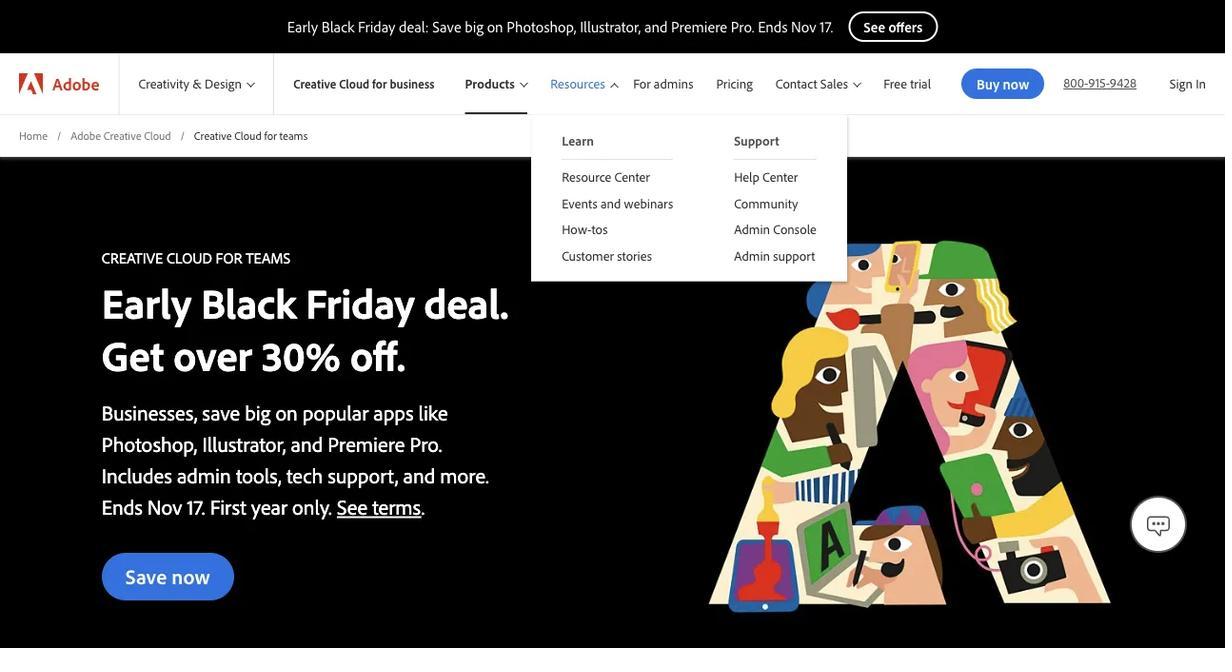 Task type: locate. For each thing, give the bounding box(es) containing it.
cloud
[[167, 248, 212, 267]]

illustrator, inside businesses, save big on popular apps like photoshop, illustrator, and premiere pro. includes admin tools, tech support, and more. ends nov 17. first year only.
[[202, 431, 286, 457]]

cloud
[[339, 76, 369, 91], [144, 128, 171, 142], [234, 128, 261, 142]]

adobe
[[52, 73, 99, 94], [71, 128, 101, 142]]

0 horizontal spatial creative
[[104, 128, 141, 142]]

on inside businesses, save big on popular apps like photoshop, illustrator, and premiere pro. includes admin tools, tech support, and more. ends nov 17. first year only.
[[275, 399, 298, 426]]

1 center from the left
[[615, 168, 650, 185]]

tech
[[286, 462, 323, 489]]

17. up sales
[[820, 17, 833, 36]]

save right deal:
[[432, 17, 461, 36]]

cloud left 'teams'
[[234, 128, 261, 142]]

0 vertical spatial pro.
[[731, 17, 754, 36]]

contact sales
[[776, 75, 848, 92]]

photoshop, down the businesses,
[[102, 431, 197, 457]]

ends up contact
[[758, 17, 788, 36]]

nov up contact
[[791, 17, 816, 36]]

products button
[[446, 53, 531, 114]]

nov inside businesses, save big on popular apps like photoshop, illustrator, and premiere pro. includes admin tools, tech support, and more. ends nov 17. first year only.
[[147, 493, 182, 520]]

1 horizontal spatial center
[[763, 168, 798, 185]]

on
[[487, 17, 503, 36], [275, 399, 298, 426]]

premiere inside businesses, save big on popular apps like photoshop, illustrator, and premiere pro. includes admin tools, tech support, and more. ends nov 17. first year only.
[[328, 431, 405, 457]]

2 horizontal spatial creative
[[293, 76, 336, 91]]

2 horizontal spatial cloud
[[339, 76, 369, 91]]

big inside businesses, save big on popular apps like photoshop, illustrator, and premiere pro. includes admin tools, tech support, and more. ends nov 17. first year only.
[[245, 399, 271, 426]]

and
[[644, 17, 668, 36], [601, 195, 621, 211], [291, 431, 323, 457], [403, 462, 435, 489]]

1 vertical spatial adobe
[[71, 128, 101, 142]]

businesses,
[[102, 399, 198, 426]]

2 admin from the top
[[734, 247, 770, 264]]

center for help center
[[763, 168, 798, 185]]

ends down includes
[[102, 493, 143, 520]]

admin console
[[734, 221, 817, 238]]

and inside events and webinars link
[[601, 195, 621, 211]]

on up products
[[487, 17, 503, 36]]

pro. inside businesses, save big on popular apps like photoshop, illustrator, and premiere pro. includes admin tools, tech support, and more. ends nov 17. first year only.
[[410, 431, 442, 457]]

1 vertical spatial ends
[[102, 493, 143, 520]]

save
[[432, 17, 461, 36], [125, 562, 167, 589]]

1 horizontal spatial cloud
[[234, 128, 261, 142]]

0 horizontal spatial big
[[245, 399, 271, 426]]

more.
[[440, 462, 489, 489]]

1 vertical spatial friday
[[306, 276, 415, 329]]

1 horizontal spatial creative
[[194, 128, 232, 142]]

and up .
[[403, 462, 435, 489]]

admin console link
[[704, 216, 847, 243]]

year
[[251, 493, 288, 520]]

creative up 'teams'
[[293, 76, 336, 91]]

pro. up pricing
[[731, 17, 754, 36]]

admin for admin console
[[734, 221, 770, 238]]

premiere up the support,
[[328, 431, 405, 457]]

adobe up adobe creative cloud
[[52, 73, 99, 94]]

early up creative cloud for business link
[[287, 17, 318, 36]]

1 horizontal spatial 17.
[[820, 17, 833, 36]]

1 horizontal spatial big
[[465, 17, 484, 36]]

save inside "link"
[[125, 562, 167, 589]]

1 horizontal spatial early
[[287, 17, 318, 36]]

0 vertical spatial nov
[[791, 17, 816, 36]]

save
[[202, 399, 240, 426]]

1 horizontal spatial save
[[432, 17, 461, 36]]

1 vertical spatial photoshop,
[[102, 431, 197, 457]]

webinars
[[624, 195, 673, 211]]

1 vertical spatial nov
[[147, 493, 182, 520]]

2 center from the left
[[763, 168, 798, 185]]

sign
[[1170, 75, 1193, 92]]

1 admin from the top
[[734, 221, 770, 238]]

on left popular on the left of page
[[275, 399, 298, 426]]

pricing link
[[705, 53, 764, 114]]

free trial
[[884, 75, 931, 92]]

adobe right home on the left
[[71, 128, 101, 142]]

0 vertical spatial on
[[487, 17, 503, 36]]

1 horizontal spatial illustrator,
[[580, 17, 641, 36]]

creative
[[102, 248, 163, 267]]

pro. for early black friday deal: save big on photoshop, illustrator, and premiere pro. ends nov 17.
[[731, 17, 754, 36]]

big up products dropdown button
[[465, 17, 484, 36]]

0 horizontal spatial for
[[264, 128, 277, 142]]

community
[[734, 195, 798, 211]]

sign in
[[1170, 75, 1206, 92]]

0 horizontal spatial save
[[125, 562, 167, 589]]

0 vertical spatial photoshop,
[[507, 17, 576, 36]]

915-
[[1088, 74, 1110, 91]]

black down teams
[[201, 276, 296, 329]]

illustrator,
[[580, 17, 641, 36], [202, 431, 286, 457]]

nov down includes
[[147, 493, 182, 520]]

photoshop, inside businesses, save big on popular apps like photoshop, illustrator, and premiere pro. includes admin tools, tech support, and more. ends nov 17. first year only.
[[102, 431, 197, 457]]

adobe creative cloud
[[71, 128, 171, 142]]

in
[[1196, 75, 1206, 92]]

1 vertical spatial save
[[125, 562, 167, 589]]

early inside the creative cloud for teams early black friday deal. get over 30% off.
[[102, 276, 191, 329]]

illustrator, up tools,
[[202, 431, 286, 457]]

resources button
[[531, 53, 622, 114]]

premiere up admins
[[671, 17, 727, 36]]

off.
[[350, 329, 405, 382]]

pro. down like
[[410, 431, 442, 457]]

big
[[465, 17, 484, 36], [245, 399, 271, 426]]

1 horizontal spatial for
[[372, 76, 387, 91]]

0 vertical spatial admin
[[734, 221, 770, 238]]

teams
[[279, 128, 308, 142]]

1 vertical spatial illustrator,
[[202, 431, 286, 457]]

creative for creative cloud for business
[[293, 76, 336, 91]]

0 horizontal spatial photoshop,
[[102, 431, 197, 457]]

terms
[[372, 493, 421, 520]]

adobe link
[[0, 53, 118, 114]]

1 vertical spatial big
[[245, 399, 271, 426]]

ends inside businesses, save big on popular apps like photoshop, illustrator, and premiere pro. includes admin tools, tech support, and more. ends nov 17. first year only.
[[102, 493, 143, 520]]

for
[[372, 76, 387, 91], [264, 128, 277, 142]]

admin support link
[[704, 243, 847, 269]]

9428
[[1110, 74, 1137, 91]]

1 vertical spatial admin
[[734, 247, 770, 264]]

0 horizontal spatial black
[[201, 276, 296, 329]]

cloud for creative cloud for business
[[339, 76, 369, 91]]

800-
[[1064, 74, 1088, 91]]

0 horizontal spatial cloud
[[144, 128, 171, 142]]

0 horizontal spatial 17.
[[187, 493, 205, 520]]

creative down creativity
[[104, 128, 141, 142]]

1 vertical spatial pro.
[[410, 431, 442, 457]]

deal:
[[399, 17, 429, 36]]

friday
[[358, 17, 395, 36], [306, 276, 415, 329]]

pricing
[[716, 75, 753, 92]]

sign in button
[[1166, 68, 1210, 100]]

teams
[[246, 248, 290, 267]]

for left 'teams'
[[264, 128, 277, 142]]

and down resource center
[[601, 195, 621, 211]]

sales
[[820, 75, 848, 92]]

1 vertical spatial 17.
[[187, 493, 205, 520]]

popular
[[303, 399, 369, 426]]

1 vertical spatial on
[[275, 399, 298, 426]]

0 vertical spatial premiere
[[671, 17, 727, 36]]

0 vertical spatial big
[[465, 17, 484, 36]]

1 horizontal spatial ends
[[758, 17, 788, 36]]

save now
[[125, 562, 210, 589]]

deal.
[[424, 276, 509, 329]]

1 horizontal spatial premiere
[[671, 17, 727, 36]]

contact
[[776, 75, 817, 92]]

0 horizontal spatial premiere
[[328, 431, 405, 457]]

1 vertical spatial premiere
[[328, 431, 405, 457]]

early down creative
[[102, 276, 191, 329]]

0 horizontal spatial illustrator,
[[202, 431, 286, 457]]

center up the community link
[[763, 168, 798, 185]]

resource
[[562, 168, 611, 185]]

0 vertical spatial illustrator,
[[580, 17, 641, 36]]

creative for creative cloud for teams
[[194, 128, 232, 142]]

premiere
[[671, 17, 727, 36], [328, 431, 405, 457]]

0 vertical spatial for
[[372, 76, 387, 91]]

0 horizontal spatial pro.
[[410, 431, 442, 457]]

creative down design
[[194, 128, 232, 142]]

center up events and webinars
[[615, 168, 650, 185]]

resources
[[550, 75, 605, 92]]

photoshop,
[[507, 17, 576, 36], [102, 431, 197, 457]]

0 vertical spatial black
[[322, 17, 355, 36]]

1 vertical spatial early
[[102, 276, 191, 329]]

black up creative cloud for business link
[[322, 17, 355, 36]]

how-tos
[[562, 221, 608, 238]]

admin
[[734, 221, 770, 238], [734, 247, 770, 264]]

home link
[[19, 128, 48, 144]]

nov
[[791, 17, 816, 36], [147, 493, 182, 520]]

800-915-9428
[[1064, 74, 1137, 91]]

0 horizontal spatial center
[[615, 168, 650, 185]]

photoshop, up resources dropdown button
[[507, 17, 576, 36]]

premiere for 17.
[[671, 17, 727, 36]]

17.
[[820, 17, 833, 36], [187, 493, 205, 520]]

ends
[[758, 17, 788, 36], [102, 493, 143, 520]]

help
[[734, 168, 759, 185]]

0 vertical spatial 17.
[[820, 17, 833, 36]]

.
[[421, 493, 425, 520]]

black
[[322, 17, 355, 36], [201, 276, 296, 329]]

creative cloud for teams early black friday deal. get over 30% off.
[[102, 248, 518, 382]]

support
[[734, 132, 779, 149]]

free
[[884, 75, 907, 92]]

1 horizontal spatial pro.
[[731, 17, 754, 36]]

big right save
[[245, 399, 271, 426]]

1 vertical spatial for
[[264, 128, 277, 142]]

0 horizontal spatial ends
[[102, 493, 143, 520]]

over
[[173, 329, 252, 382]]

cloud left "business"
[[339, 76, 369, 91]]

admin down admin console link
[[734, 247, 770, 264]]

center
[[615, 168, 650, 185], [763, 168, 798, 185]]

admin down community
[[734, 221, 770, 238]]

see terms .
[[337, 493, 425, 520]]

for for business
[[372, 76, 387, 91]]

for
[[216, 248, 242, 267]]

1 horizontal spatial photoshop,
[[507, 17, 576, 36]]

save left now
[[125, 562, 167, 589]]

&
[[193, 75, 202, 92]]

illustrator, up for
[[580, 17, 641, 36]]

0 vertical spatial adobe
[[52, 73, 99, 94]]

stories
[[617, 247, 652, 264]]

0 horizontal spatial on
[[275, 399, 298, 426]]

0 horizontal spatial nov
[[147, 493, 182, 520]]

0 horizontal spatial early
[[102, 276, 191, 329]]

cloud for creative cloud for teams
[[234, 128, 261, 142]]

for
[[633, 75, 651, 92]]

1 vertical spatial black
[[201, 276, 296, 329]]

1 horizontal spatial on
[[487, 17, 503, 36]]

for left "business"
[[372, 76, 387, 91]]

tos
[[592, 221, 608, 238]]

console
[[773, 221, 817, 238]]

trial
[[910, 75, 931, 92]]

businesses, save big on popular apps like photoshop, illustrator, and premiere pro. includes admin tools, tech support, and more. ends nov 17. first year only.
[[102, 399, 489, 520]]

customer stories link
[[531, 243, 704, 269]]

0 vertical spatial early
[[287, 17, 318, 36]]

cloud down creativity
[[144, 128, 171, 142]]

17. left first
[[187, 493, 205, 520]]



Task type: describe. For each thing, give the bounding box(es) containing it.
save now link
[[102, 553, 234, 600]]

help center link
[[704, 160, 847, 190]]

creative cloud for business link
[[274, 53, 446, 114]]

0 vertical spatial ends
[[758, 17, 788, 36]]

tools,
[[236, 462, 282, 489]]

now
[[172, 562, 210, 589]]

events and webinars link
[[531, 190, 704, 216]]

resource center link
[[531, 160, 704, 190]]

creativity
[[138, 75, 189, 92]]

includes
[[102, 462, 172, 489]]

for admins link
[[622, 53, 705, 114]]

customer stories
[[562, 247, 652, 264]]

customer
[[562, 247, 614, 264]]

photoshop, for deal:
[[507, 17, 576, 36]]

0 vertical spatial friday
[[358, 17, 395, 36]]

adobe for adobe creative cloud
[[71, 128, 101, 142]]

community link
[[704, 190, 847, 216]]

pro. for businesses, save big on popular apps like photoshop, illustrator, and premiere pro. includes admin tools, tech support, and more. ends nov 17. first year only.
[[410, 431, 442, 457]]

products
[[465, 75, 515, 92]]

design
[[205, 75, 242, 92]]

for for teams
[[264, 128, 277, 142]]

adobe for adobe
[[52, 73, 99, 94]]

1 horizontal spatial black
[[322, 17, 355, 36]]

resource center
[[562, 168, 650, 185]]

1 horizontal spatial nov
[[791, 17, 816, 36]]

support
[[773, 247, 815, 264]]

business
[[390, 76, 435, 91]]

admins
[[654, 75, 693, 92]]

for admins
[[633, 75, 693, 92]]

how-
[[562, 221, 592, 238]]

center for resource center
[[615, 168, 650, 185]]

creativity & design
[[138, 75, 242, 92]]

800-915-9428 link
[[1064, 74, 1137, 91]]

help center
[[734, 168, 798, 185]]

premiere for tools,
[[328, 431, 405, 457]]

only.
[[292, 493, 332, 520]]

see terms link
[[337, 493, 421, 520]]

events and webinars
[[562, 195, 673, 211]]

creativity & design button
[[119, 53, 273, 114]]

adobe creative cloud link
[[71, 128, 171, 144]]

contact sales button
[[764, 53, 872, 114]]

events
[[562, 195, 598, 211]]

friday inside the creative cloud for teams early black friday deal. get over 30% off.
[[306, 276, 415, 329]]

apps
[[373, 399, 414, 426]]

admin support
[[734, 247, 815, 264]]

early black friday deal: save big on photoshop, illustrator, and premiere pro. ends nov 17.
[[287, 17, 833, 36]]

30%
[[262, 329, 341, 382]]

creative cloud for business
[[293, 76, 435, 91]]

free trial link
[[872, 53, 942, 114]]

black inside the creative cloud for teams early black friday deal. get over 30% off.
[[201, 276, 296, 329]]

like
[[418, 399, 448, 426]]

admin
[[177, 462, 231, 489]]

17. inside businesses, save big on popular apps like photoshop, illustrator, and premiere pro. includes admin tools, tech support, and more. ends nov 17. first year only.
[[187, 493, 205, 520]]

see
[[337, 493, 367, 520]]

and up tech
[[291, 431, 323, 457]]

how-tos link
[[531, 216, 704, 243]]

and up for admins
[[644, 17, 668, 36]]

learn
[[562, 132, 594, 149]]

illustrator, for save
[[580, 17, 641, 36]]

illustrator, for popular
[[202, 431, 286, 457]]

home
[[19, 128, 48, 142]]

photoshop, for on
[[102, 431, 197, 457]]

admin for admin support
[[734, 247, 770, 264]]

first
[[210, 493, 246, 520]]

creative cloud for teams
[[194, 128, 308, 142]]

get
[[102, 329, 164, 382]]

0 vertical spatial save
[[432, 17, 461, 36]]



Task type: vqa. For each thing, say whether or not it's contained in the screenshot.
Support,
yes



